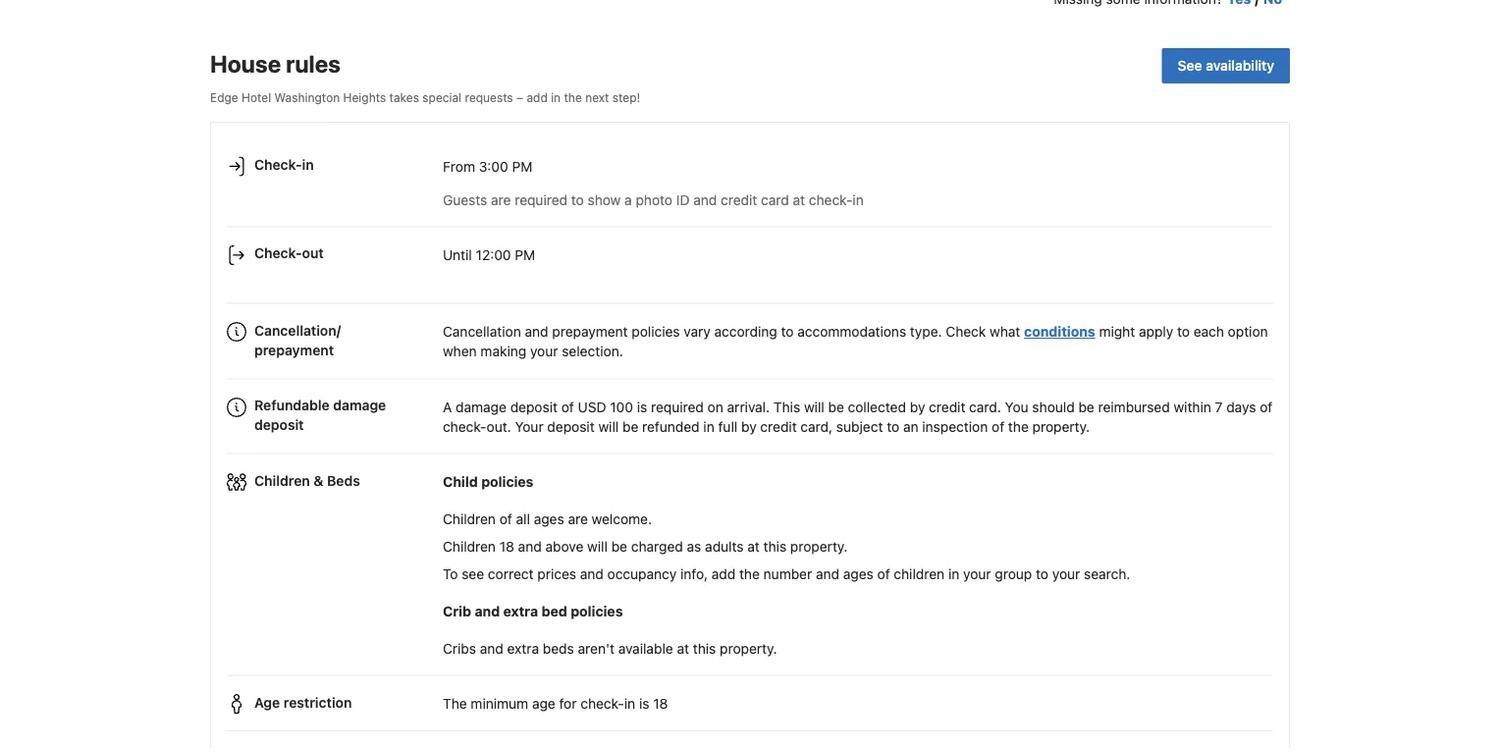 Task type: describe. For each thing, give the bounding box(es) containing it.
0 vertical spatial credit
[[721, 192, 758, 208]]

0 vertical spatial policies
[[632, 324, 680, 340]]

edge hotel washington heights takes special requests – add in the next step!
[[210, 91, 641, 104]]

0 vertical spatial by
[[910, 399, 926, 415]]

group
[[995, 566, 1033, 582]]

0 vertical spatial prepayment
[[552, 324, 628, 340]]

extra for beds
[[507, 641, 539, 657]]

check-out
[[254, 245, 324, 261]]

special
[[423, 91, 462, 104]]

deposit for refundable
[[254, 417, 304, 433]]

what
[[990, 324, 1021, 340]]

until
[[443, 247, 472, 263]]

the
[[443, 696, 467, 712]]

you
[[1005, 399, 1029, 415]]

to
[[443, 566, 458, 582]]

selection.
[[562, 343, 623, 360]]

check- for out
[[254, 245, 302, 261]]

check- inside a damage deposit of usd 100 is required on arrival. this will be collected by credit card. you should be reimbursed within 7 days of check-out. your deposit will be refunded in full by credit card, subject to an inspection of the property.
[[443, 419, 487, 435]]

–
[[517, 91, 524, 104]]

above
[[546, 539, 584, 555]]

availability
[[1206, 58, 1275, 74]]

house
[[210, 50, 281, 78]]

might apply to each option when making your selection.
[[443, 324, 1269, 360]]

according
[[715, 324, 778, 340]]

a
[[625, 192, 632, 208]]

1 vertical spatial at
[[748, 539, 760, 555]]

cancellation
[[443, 324, 521, 340]]

cancellation/ prepayment
[[254, 322, 341, 358]]

as
[[687, 539, 702, 555]]

making
[[481, 343, 527, 360]]

to right 'according'
[[781, 324, 794, 340]]

is for 18
[[639, 696, 650, 712]]

full
[[719, 419, 738, 435]]

vary
[[684, 324, 711, 340]]

refunded
[[642, 419, 700, 435]]

takes
[[390, 91, 419, 104]]

to right group
[[1036, 566, 1049, 582]]

edge
[[210, 91, 238, 104]]

and right id
[[694, 192, 717, 208]]

requests
[[465, 91, 513, 104]]

heights
[[343, 91, 386, 104]]

deposit for a
[[510, 399, 558, 415]]

to inside a damage deposit of usd 100 is required on arrival. this will be collected by credit card. you should be reimbursed within 7 days of check-out. your deposit will be refunded in full by credit card, subject to an inspection of the property.
[[887, 419, 900, 435]]

option
[[1228, 324, 1269, 340]]

from 3:00 pm
[[443, 158, 533, 174]]

to left show
[[571, 192, 584, 208]]

check
[[946, 324, 986, 340]]

out.
[[487, 419, 511, 435]]

house rules
[[210, 50, 341, 78]]

should
[[1033, 399, 1075, 415]]

children
[[894, 566, 945, 582]]

age restriction
[[254, 694, 352, 711]]

2 vertical spatial will
[[588, 539, 608, 555]]

be down welcome.
[[612, 539, 628, 555]]

adults
[[705, 539, 744, 555]]

hotel
[[242, 91, 271, 104]]

a
[[443, 399, 452, 415]]

until 12:00 pm
[[443, 247, 536, 263]]

this
[[774, 399, 801, 415]]

available
[[619, 641, 674, 657]]

guests are required to show a photo id and credit card at check-in
[[443, 192, 864, 208]]

1 horizontal spatial ages
[[844, 566, 874, 582]]

bed
[[542, 604, 568, 620]]

children & beds
[[254, 472, 360, 488]]

100
[[610, 399, 634, 415]]

see
[[1178, 58, 1203, 74]]

extra for bed
[[504, 604, 538, 620]]

and right the cribs
[[480, 641, 504, 657]]

and up making
[[525, 324, 549, 340]]

crib
[[443, 604, 471, 620]]

of right days
[[1260, 399, 1273, 415]]

0 horizontal spatial this
[[693, 641, 716, 657]]

restriction
[[284, 694, 352, 711]]

the minimum age for check-in is 18
[[443, 696, 668, 712]]

2 horizontal spatial your
[[1053, 566, 1081, 582]]

to inside might apply to each option when making your selection.
[[1178, 324, 1190, 340]]

out
[[302, 245, 324, 261]]

the inside a damage deposit of usd 100 is required on arrival. this will be collected by credit card. you should be reimbursed within 7 days of check-out. your deposit will be refunded in full by credit card, subject to an inspection of the property.
[[1009, 419, 1029, 435]]

in right card
[[853, 192, 864, 208]]

might
[[1100, 324, 1136, 340]]

1 vertical spatial by
[[742, 419, 757, 435]]

your inside might apply to each option when making your selection.
[[530, 343, 558, 360]]

1 horizontal spatial the
[[740, 566, 760, 582]]

occupancy
[[608, 566, 677, 582]]

property. inside a damage deposit of usd 100 is required on arrival. this will be collected by credit card. you should be reimbursed within 7 days of check-out. your deposit will be refunded in full by credit card, subject to an inspection of the property.
[[1033, 419, 1090, 435]]

check-in
[[254, 157, 314, 173]]

info,
[[681, 566, 708, 582]]

children of all ages are welcome.
[[443, 511, 652, 527]]

cancellation and prepayment policies vary according to accommodations type. check what conditions
[[443, 324, 1096, 340]]

of down card.
[[992, 419, 1005, 435]]

conditions
[[1025, 324, 1096, 340]]

12:00 pm
[[476, 247, 536, 263]]

see availability
[[1178, 58, 1275, 74]]

prices
[[538, 566, 577, 582]]

1 horizontal spatial policies
[[571, 604, 623, 620]]

your
[[515, 419, 544, 435]]

each
[[1194, 324, 1225, 340]]

be up the card,
[[829, 399, 845, 415]]

and down all
[[518, 539, 542, 555]]

is for required
[[637, 399, 648, 415]]

in inside a damage deposit of usd 100 is required on arrival. this will be collected by credit card. you should be reimbursed within 7 days of check-out. your deposit will be refunded in full by credit card, subject to an inspection of the property.
[[704, 419, 715, 435]]

1 horizontal spatial this
[[764, 539, 787, 555]]

photo
[[636, 192, 673, 208]]

washington
[[275, 91, 340, 104]]

see availability button
[[1163, 48, 1291, 84]]



Task type: locate. For each thing, give the bounding box(es) containing it.
within
[[1174, 399, 1212, 415]]

guests
[[443, 192, 487, 208]]

in right the children
[[949, 566, 960, 582]]

and right prices
[[580, 566, 604, 582]]

2 vertical spatial at
[[677, 641, 690, 657]]

cancellation/
[[254, 322, 341, 338]]

check- up the cancellation/
[[254, 245, 302, 261]]

children
[[254, 472, 310, 488], [443, 511, 496, 527], [443, 539, 496, 555]]

are up "above"
[[568, 511, 588, 527]]

18 down available
[[653, 696, 668, 712]]

usd
[[578, 399, 607, 415]]

of left the children
[[878, 566, 891, 582]]

be
[[829, 399, 845, 415], [1079, 399, 1095, 415], [623, 419, 639, 435], [612, 539, 628, 555]]

in left full
[[704, 419, 715, 435]]

card
[[761, 192, 789, 208]]

2 vertical spatial the
[[740, 566, 760, 582]]

0 horizontal spatial by
[[742, 419, 757, 435]]

0 vertical spatial at
[[793, 192, 806, 208]]

at right adults
[[748, 539, 760, 555]]

crib and extra bed policies
[[443, 604, 623, 620]]

ages left the children
[[844, 566, 874, 582]]

arrival.
[[727, 399, 770, 415]]

1 vertical spatial check-
[[254, 245, 302, 261]]

this right available
[[693, 641, 716, 657]]

damage for refundable
[[333, 397, 386, 414]]

2 horizontal spatial check-
[[809, 192, 853, 208]]

1 vertical spatial check-
[[443, 419, 487, 435]]

policies up 'aren't'
[[571, 604, 623, 620]]

minimum
[[471, 696, 529, 712]]

damage up out.
[[456, 399, 507, 415]]

the left next
[[564, 91, 582, 104]]

check- right the for
[[581, 696, 625, 712]]

1 vertical spatial property.
[[791, 539, 848, 555]]

0 vertical spatial will
[[804, 399, 825, 415]]

children for children & beds
[[254, 472, 310, 488]]

will up the card,
[[804, 399, 825, 415]]

policies up all
[[482, 474, 534, 490]]

add down adults
[[712, 566, 736, 582]]

charged
[[631, 539, 683, 555]]

0 horizontal spatial add
[[527, 91, 548, 104]]

conditions link
[[1025, 324, 1096, 340]]

2 vertical spatial property.
[[720, 641, 777, 657]]

1 horizontal spatial required
[[651, 399, 704, 415]]

18 up correct
[[500, 539, 515, 555]]

at right available
[[677, 641, 690, 657]]

children up see
[[443, 539, 496, 555]]

1 vertical spatial are
[[568, 511, 588, 527]]

18
[[500, 539, 515, 555], [653, 696, 668, 712]]

check- right card
[[809, 192, 853, 208]]

1 vertical spatial is
[[639, 696, 650, 712]]

aren't
[[578, 641, 615, 657]]

0 vertical spatial ages
[[534, 511, 564, 527]]

children for children 18 and above will be charged as adults at this property.
[[443, 539, 496, 555]]

next
[[586, 91, 609, 104]]

to left each at the top right of the page
[[1178, 324, 1190, 340]]

to see correct prices and occupancy info, add the number and ages of children in your group to your search.
[[443, 566, 1131, 582]]

and
[[694, 192, 717, 208], [525, 324, 549, 340], [518, 539, 542, 555], [580, 566, 604, 582], [816, 566, 840, 582], [475, 604, 500, 620], [480, 641, 504, 657]]

0 horizontal spatial at
[[677, 641, 690, 657]]

children for children of all ages are welcome.
[[443, 511, 496, 527]]

0 vertical spatial children
[[254, 472, 310, 488]]

policies left vary
[[632, 324, 680, 340]]

0 vertical spatial required
[[515, 192, 568, 208]]

damage inside the refundable damage deposit
[[333, 397, 386, 414]]

children 18 and above will be charged as adults at this property.
[[443, 539, 848, 555]]

2 vertical spatial credit
[[761, 419, 797, 435]]

all
[[516, 511, 530, 527]]

check- down a
[[443, 419, 487, 435]]

damage
[[333, 397, 386, 414], [456, 399, 507, 415]]

child policies
[[443, 474, 534, 490]]

of left usd
[[562, 399, 574, 415]]

0 vertical spatial 18
[[500, 539, 515, 555]]

property. down should
[[1033, 419, 1090, 435]]

is right the 100
[[637, 399, 648, 415]]

check-
[[809, 192, 853, 208], [443, 419, 487, 435], [581, 696, 625, 712]]

the down adults
[[740, 566, 760, 582]]

1 horizontal spatial 18
[[653, 696, 668, 712]]

are down 3:00 pm
[[491, 192, 511, 208]]

from
[[443, 158, 475, 174]]

0 horizontal spatial credit
[[721, 192, 758, 208]]

id
[[677, 192, 690, 208]]

0 horizontal spatial required
[[515, 192, 568, 208]]

1 vertical spatial will
[[599, 419, 619, 435]]

1 horizontal spatial property.
[[791, 539, 848, 555]]

0 vertical spatial this
[[764, 539, 787, 555]]

1 vertical spatial 18
[[653, 696, 668, 712]]

property. down to see correct prices and occupancy info, add the number and ages of children in your group to your search.
[[720, 641, 777, 657]]

policies
[[632, 324, 680, 340], [482, 474, 534, 490], [571, 604, 623, 620]]

0 vertical spatial check-
[[809, 192, 853, 208]]

2 horizontal spatial the
[[1009, 419, 1029, 435]]

1 vertical spatial credit
[[929, 399, 966, 415]]

0 horizontal spatial the
[[564, 91, 582, 104]]

0 vertical spatial is
[[637, 399, 648, 415]]

2 horizontal spatial property.
[[1033, 419, 1090, 435]]

1 vertical spatial this
[[693, 641, 716, 657]]

2 check- from the top
[[254, 245, 302, 261]]

your
[[530, 343, 558, 360], [964, 566, 992, 582], [1053, 566, 1081, 582]]

1 vertical spatial policies
[[482, 474, 534, 490]]

of left all
[[500, 511, 513, 527]]

deposit inside the refundable damage deposit
[[254, 417, 304, 433]]

type.
[[910, 324, 943, 340]]

1 horizontal spatial prepayment
[[552, 324, 628, 340]]

damage right the "refundable"
[[333, 397, 386, 414]]

when
[[443, 343, 477, 360]]

is down available
[[639, 696, 650, 712]]

2 horizontal spatial policies
[[632, 324, 680, 340]]

1 horizontal spatial by
[[910, 399, 926, 415]]

for
[[559, 696, 577, 712]]

1 vertical spatial the
[[1009, 419, 1029, 435]]

1 horizontal spatial check-
[[581, 696, 625, 712]]

2 vertical spatial children
[[443, 539, 496, 555]]

1 horizontal spatial credit
[[761, 419, 797, 435]]

deposit up your
[[510, 399, 558, 415]]

and right crib
[[475, 604, 500, 620]]

cribs
[[443, 641, 476, 657]]

number
[[764, 566, 813, 582]]

at
[[793, 192, 806, 208], [748, 539, 760, 555], [677, 641, 690, 657]]

children down child
[[443, 511, 496, 527]]

your left group
[[964, 566, 992, 582]]

refundable
[[254, 397, 330, 414]]

days
[[1227, 399, 1257, 415]]

1 vertical spatial extra
[[507, 641, 539, 657]]

0 horizontal spatial property.
[[720, 641, 777, 657]]

correct
[[488, 566, 534, 582]]

1 vertical spatial prepayment
[[254, 342, 334, 358]]

the down the you
[[1009, 419, 1029, 435]]

apply
[[1139, 324, 1174, 340]]

in
[[551, 91, 561, 104], [302, 157, 314, 173], [853, 192, 864, 208], [704, 419, 715, 435], [949, 566, 960, 582], [625, 696, 636, 712]]

step!
[[613, 91, 641, 104]]

be right should
[[1079, 399, 1095, 415]]

1 vertical spatial required
[[651, 399, 704, 415]]

damage inside a damage deposit of usd 100 is required on arrival. this will be collected by credit card. you should be reimbursed within 7 days of check-out. your deposit will be refunded in full by credit card, subject to an inspection of the property.
[[456, 399, 507, 415]]

credit left card
[[721, 192, 758, 208]]

damage for a
[[456, 399, 507, 415]]

1 vertical spatial add
[[712, 566, 736, 582]]

deposit down usd
[[548, 419, 595, 435]]

and right number
[[816, 566, 840, 582]]

0 vertical spatial add
[[527, 91, 548, 104]]

show
[[588, 192, 621, 208]]

required inside a damage deposit of usd 100 is required on arrival. this will be collected by credit card. you should be reimbursed within 7 days of check-out. your deposit will be refunded in full by credit card, subject to an inspection of the property.
[[651, 399, 704, 415]]

beds
[[327, 472, 360, 488]]

1 horizontal spatial at
[[748, 539, 760, 555]]

at right card
[[793, 192, 806, 208]]

0 horizontal spatial your
[[530, 343, 558, 360]]

this up to see correct prices and occupancy info, add the number and ages of children in your group to your search.
[[764, 539, 787, 555]]

see
[[462, 566, 484, 582]]

2 horizontal spatial at
[[793, 192, 806, 208]]

0 vertical spatial the
[[564, 91, 582, 104]]

0 horizontal spatial policies
[[482, 474, 534, 490]]

extra
[[504, 604, 538, 620], [507, 641, 539, 657]]

prepayment down the cancellation/
[[254, 342, 334, 358]]

by down arrival.
[[742, 419, 757, 435]]

3:00 pm
[[479, 158, 533, 174]]

ages right all
[[534, 511, 564, 527]]

prepayment up selection.
[[552, 324, 628, 340]]

2 vertical spatial policies
[[571, 604, 623, 620]]

ages
[[534, 511, 564, 527], [844, 566, 874, 582]]

beds
[[543, 641, 574, 657]]

search.
[[1084, 566, 1131, 582]]

add right "–"
[[527, 91, 548, 104]]

required up refunded at the bottom
[[651, 399, 704, 415]]

the
[[564, 91, 582, 104], [1009, 419, 1029, 435], [740, 566, 760, 582]]

0 vertical spatial property.
[[1033, 419, 1090, 435]]

inspection
[[923, 419, 988, 435]]

extra left beds
[[507, 641, 539, 657]]

0 horizontal spatial prepayment
[[254, 342, 334, 358]]

your right making
[[530, 343, 558, 360]]

extra left bed at the left of page
[[504, 604, 538, 620]]

check- for in
[[254, 157, 302, 173]]

check- down hotel
[[254, 157, 302, 173]]

property. up number
[[791, 539, 848, 555]]

0 vertical spatial extra
[[504, 604, 538, 620]]

0 horizontal spatial are
[[491, 192, 511, 208]]

0 horizontal spatial 18
[[500, 539, 515, 555]]

required down 3:00 pm
[[515, 192, 568, 208]]

to left an
[[887, 419, 900, 435]]

0 vertical spatial are
[[491, 192, 511, 208]]

0 horizontal spatial damage
[[333, 397, 386, 414]]

1 horizontal spatial add
[[712, 566, 736, 582]]

&
[[314, 472, 324, 488]]

0 horizontal spatial check-
[[443, 419, 487, 435]]

your left search. at the right bottom of the page
[[1053, 566, 1081, 582]]

2 vertical spatial check-
[[581, 696, 625, 712]]

be down the 100
[[623, 419, 639, 435]]

accommodations
[[798, 324, 907, 340]]

in down available
[[625, 696, 636, 712]]

will down the 100
[[599, 419, 619, 435]]

in down washington
[[302, 157, 314, 173]]

credit down this
[[761, 419, 797, 435]]

1 horizontal spatial are
[[568, 511, 588, 527]]

0 vertical spatial check-
[[254, 157, 302, 173]]

is inside a damage deposit of usd 100 is required on arrival. this will be collected by credit card. you should be reimbursed within 7 days of check-out. your deposit will be refunded in full by credit card, subject to an inspection of the property.
[[637, 399, 648, 415]]

of
[[562, 399, 574, 415], [1260, 399, 1273, 415], [992, 419, 1005, 435], [500, 511, 513, 527], [878, 566, 891, 582]]

age
[[254, 694, 280, 711]]

children left &
[[254, 472, 310, 488]]

subject
[[837, 419, 883, 435]]

1 horizontal spatial damage
[[456, 399, 507, 415]]

by up an
[[910, 399, 926, 415]]

1 vertical spatial children
[[443, 511, 496, 527]]

a damage deposit of usd 100 is required on arrival. this will be collected by credit card. you should be reimbursed within 7 days of check-out. your deposit will be refunded in full by credit card, subject to an inspection of the property.
[[443, 399, 1273, 435]]

will right "above"
[[588, 539, 608, 555]]

this
[[764, 539, 787, 555], [693, 641, 716, 657]]

reimbursed
[[1099, 399, 1171, 415]]

child
[[443, 474, 478, 490]]

0 horizontal spatial ages
[[534, 511, 564, 527]]

in right "–"
[[551, 91, 561, 104]]

add
[[527, 91, 548, 104], [712, 566, 736, 582]]

required
[[515, 192, 568, 208], [651, 399, 704, 415]]

refundable damage deposit
[[254, 397, 386, 433]]

on
[[708, 399, 724, 415]]

age
[[532, 696, 556, 712]]

1 vertical spatial ages
[[844, 566, 874, 582]]

deposit down the "refundable"
[[254, 417, 304, 433]]

2 horizontal spatial credit
[[929, 399, 966, 415]]

credit up "inspection"
[[929, 399, 966, 415]]

1 check- from the top
[[254, 157, 302, 173]]

1 horizontal spatial your
[[964, 566, 992, 582]]

by
[[910, 399, 926, 415], [742, 419, 757, 435]]

prepayment inside cancellation/ prepayment
[[254, 342, 334, 358]]

rules
[[286, 50, 341, 78]]

cribs and extra beds aren't available at this property.
[[443, 641, 777, 657]]



Task type: vqa. For each thing, say whether or not it's contained in the screenshot.
Show More Dates button
no



